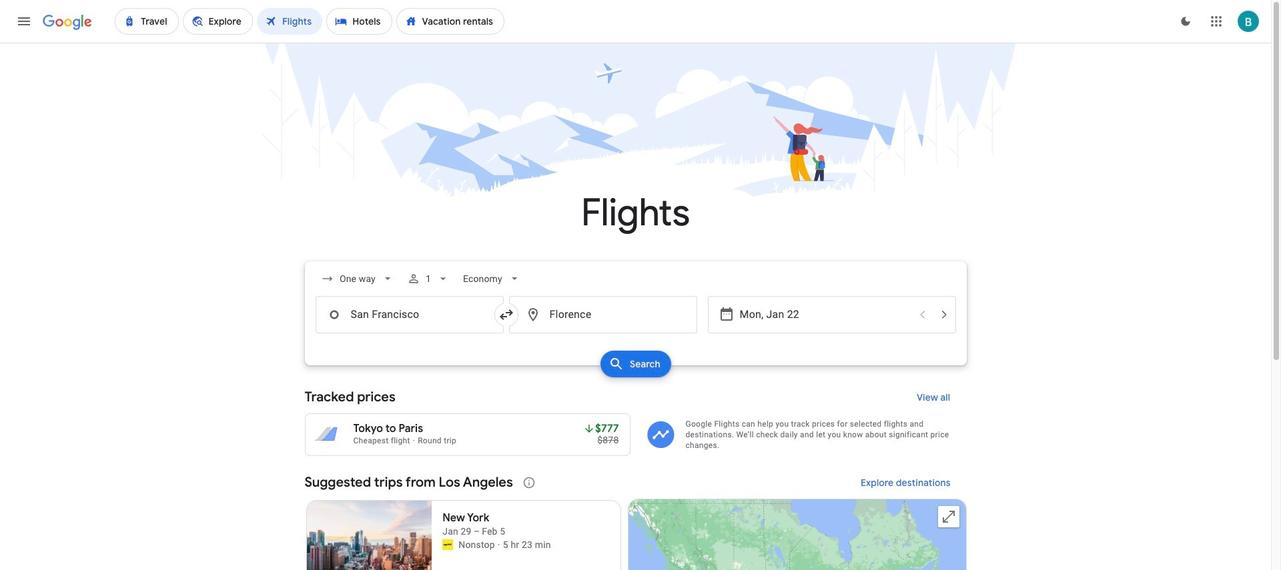 Task type: locate. For each thing, give the bounding box(es) containing it.
change appearance image
[[1170, 5, 1202, 37]]

main menu image
[[16, 13, 32, 29]]

 image
[[498, 539, 500, 552]]

777 US dollars text field
[[595, 422, 619, 436]]

swap origin and destination. image
[[498, 307, 514, 323]]

suggested trips from los angeles region
[[305, 467, 967, 571]]

Departure text field
[[740, 297, 911, 333]]

None field
[[315, 267, 399, 291], [458, 267, 527, 291], [315, 267, 399, 291], [458, 267, 527, 291]]

None text field
[[315, 296, 503, 334], [509, 296, 697, 334], [315, 296, 503, 334], [509, 296, 697, 334]]

878 US dollars text field
[[597, 435, 619, 446]]

 image inside suggested trips from los angeles region
[[498, 539, 500, 552]]

 image
[[413, 436, 415, 446]]



Task type: describe. For each thing, give the bounding box(es) containing it.
Flight search field
[[294, 262, 977, 382]]

 image inside tracked prices region
[[413, 436, 415, 446]]

tracked prices region
[[305, 382, 967, 456]]

spirit image
[[443, 540, 453, 551]]



Task type: vqa. For each thing, say whether or not it's contained in the screenshot.
Spirit icon on the bottom of the page
yes



